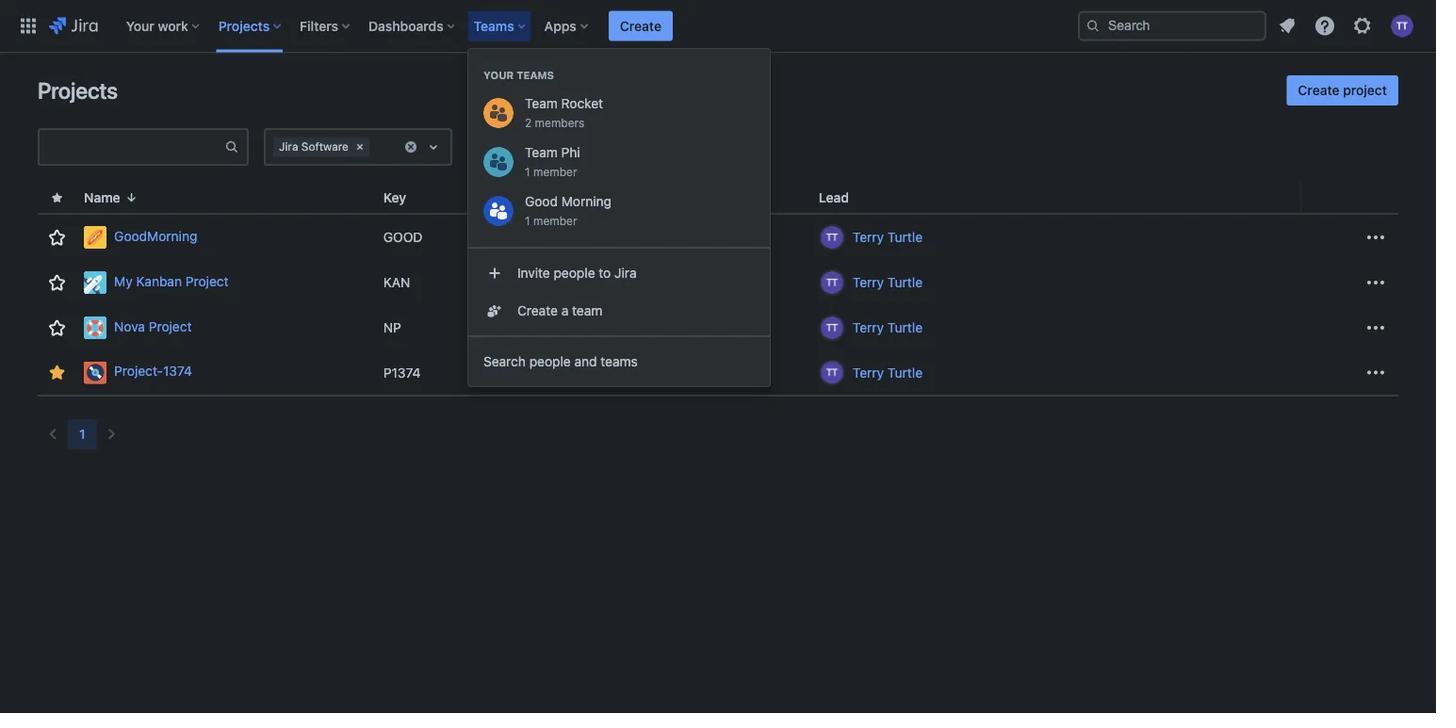 Task type: describe. For each thing, give the bounding box(es) containing it.
2 more image from the top
[[1365, 362, 1388, 384]]

group containing invite people to jira
[[469, 247, 770, 336]]

settings image
[[1352, 15, 1375, 37]]

your work
[[126, 18, 188, 33]]

good
[[384, 230, 423, 245]]

to
[[599, 265, 611, 281]]

terry turtle link for kan
[[853, 273, 923, 292]]

terry turtle link for np
[[853, 319, 923, 338]]

team- for kan
[[547, 275, 586, 290]]

software for good
[[646, 230, 699, 245]]

members
[[535, 116, 585, 129]]

invite
[[518, 265, 550, 281]]

terry for p1374
[[853, 365, 884, 380]]

create a team
[[518, 303, 603, 319]]

turtle for good
[[888, 230, 923, 245]]

search people and teams button
[[469, 343, 770, 381]]

terry for good
[[853, 230, 884, 245]]

search people and teams
[[484, 354, 638, 370]]

morning
[[562, 194, 612, 209]]

project-1374 link
[[84, 362, 368, 384]]

managed for good
[[586, 230, 642, 245]]

lead button
[[812, 187, 872, 209]]

team- for good
[[547, 230, 586, 245]]

terry turtle for kan
[[853, 275, 923, 290]]

your work button
[[120, 11, 207, 41]]

name button
[[77, 187, 147, 209]]

star nova project image
[[46, 317, 68, 339]]

member for good
[[534, 214, 577, 227]]

terry turtle link for p1374
[[853, 363, 923, 382]]

nova project link
[[84, 317, 368, 339]]

team phi image
[[484, 147, 514, 177]]

your profile and settings image
[[1392, 15, 1414, 37]]

teams button
[[468, 11, 533, 41]]

np
[[384, 320, 401, 336]]

and
[[575, 354, 597, 370]]

jira inside button
[[615, 265, 637, 281]]

lead
[[819, 190, 849, 206]]

rocket
[[562, 96, 603, 111]]

turtle for np
[[888, 320, 923, 336]]

managed for kan
[[586, 275, 642, 290]]

team phi 1 member
[[525, 145, 581, 178]]

projects inside popup button
[[218, 18, 270, 33]]

create a team button
[[469, 292, 770, 330]]

1 more image from the top
[[1365, 272, 1388, 294]]

1 button
[[68, 420, 97, 450]]

filters button
[[294, 11, 357, 41]]

star goodmorning image
[[46, 226, 68, 249]]

terry turtle for np
[[853, 320, 923, 336]]

primary element
[[11, 0, 1079, 52]]

1374
[[163, 364, 192, 379]]

good
[[525, 194, 558, 209]]

1 vertical spatial projects
[[38, 77, 118, 104]]

star my kanban project image
[[46, 272, 68, 294]]

my kanban project
[[114, 274, 229, 289]]

team- for p1374
[[547, 365, 586, 380]]

your for your teams
[[484, 69, 514, 82]]

kan
[[384, 275, 411, 290]]

search
[[484, 354, 526, 370]]

software for np
[[646, 320, 699, 336]]

team-managed software for np
[[547, 320, 699, 336]]

invite people to jira button
[[469, 255, 770, 292]]

dashboards
[[369, 18, 444, 33]]

terry turtle for p1374
[[853, 365, 923, 380]]

star project-1374 image
[[46, 362, 68, 384]]

clear image
[[352, 140, 368, 155]]

project-1374
[[114, 364, 192, 379]]

apps
[[545, 18, 577, 33]]

team- for np
[[547, 320, 586, 336]]

team for team rocket
[[525, 96, 558, 111]]

kanban
[[136, 274, 182, 289]]

phi
[[562, 145, 581, 160]]

appswitcher icon image
[[17, 15, 40, 37]]

turtle for p1374
[[888, 365, 923, 380]]

1 for good morning
[[525, 214, 530, 227]]

teams inside your teams group
[[517, 69, 554, 82]]

key
[[384, 190, 407, 206]]

terry turtle link for good
[[853, 228, 923, 247]]

your teams
[[484, 69, 554, 82]]



Task type: locate. For each thing, give the bounding box(es) containing it.
1 left the 'next' image
[[79, 427, 85, 442]]

0 vertical spatial your
[[126, 18, 154, 33]]

None text field
[[40, 134, 224, 160], [373, 138, 377, 157], [40, 134, 224, 160], [373, 138, 377, 157]]

invite people to jira
[[518, 265, 637, 281]]

good morning 1 member
[[525, 194, 612, 227]]

0 horizontal spatial jira
[[279, 140, 298, 153]]

p1374
[[384, 365, 421, 380]]

0 horizontal spatial create
[[518, 303, 558, 319]]

your left work
[[126, 18, 154, 33]]

2 team-managed software from the top
[[547, 275, 699, 290]]

projects
[[218, 18, 270, 33], [38, 77, 118, 104]]

team
[[525, 96, 558, 111], [525, 145, 558, 160]]

good morning image
[[484, 196, 514, 226]]

team rocket image
[[484, 98, 514, 128]]

managed down team
[[586, 320, 642, 336]]

1 team from the top
[[525, 96, 558, 111]]

your teams group
[[469, 49, 770, 241]]

2 managed from the top
[[586, 275, 642, 290]]

a
[[562, 303, 569, 319]]

4 team-managed software from the top
[[547, 365, 699, 380]]

1 vertical spatial your
[[484, 69, 514, 82]]

jira
[[279, 140, 298, 153], [615, 265, 637, 281]]

team- up a
[[547, 275, 586, 290]]

team inside team phi 1 member
[[525, 145, 558, 160]]

create right apps popup button
[[620, 18, 662, 33]]

2 terry from the top
[[853, 275, 884, 290]]

project right nova
[[149, 319, 192, 334]]

jira left software
[[279, 140, 298, 153]]

team for team phi
[[525, 145, 558, 160]]

1 inside good morning 1 member
[[525, 214, 530, 227]]

2 terry turtle from the top
[[853, 275, 923, 290]]

type
[[547, 190, 578, 206]]

team-managed software up teams
[[547, 320, 699, 336]]

team- left teams
[[547, 365, 586, 380]]

0 vertical spatial jira
[[279, 140, 298, 153]]

previous image
[[41, 423, 64, 446]]

3 terry from the top
[[853, 320, 884, 336]]

projects right work
[[218, 18, 270, 33]]

your
[[126, 18, 154, 33], [484, 69, 514, 82]]

3 terry turtle from the top
[[853, 320, 923, 336]]

name
[[84, 190, 120, 206]]

1 vertical spatial more image
[[1365, 317, 1388, 339]]

4 terry from the top
[[853, 365, 884, 380]]

your for your work
[[126, 18, 154, 33]]

managed for p1374
[[586, 365, 642, 380]]

project
[[186, 274, 229, 289], [149, 319, 192, 334]]

open image
[[422, 136, 445, 158]]

software for p1374
[[646, 365, 699, 380]]

1 team-managed software from the top
[[547, 230, 699, 245]]

2 vertical spatial 1
[[79, 427, 85, 442]]

software
[[302, 140, 349, 153]]

people inside invite people to jira button
[[554, 265, 595, 281]]

software
[[646, 230, 699, 245], [646, 275, 699, 290], [646, 320, 699, 336], [646, 365, 699, 380]]

turtle for kan
[[888, 275, 923, 290]]

team-managed software for p1374
[[547, 365, 699, 380]]

2 member from the top
[[534, 214, 577, 227]]

jira right to
[[615, 265, 637, 281]]

people left the and
[[530, 354, 571, 370]]

0 horizontal spatial projects
[[38, 77, 118, 104]]

work
[[158, 18, 188, 33]]

team-managed software up invite people to jira button
[[547, 230, 699, 245]]

jira software
[[279, 140, 349, 153]]

1 terry turtle link from the top
[[853, 228, 923, 247]]

filters
[[300, 18, 339, 33]]

Search field
[[1079, 11, 1267, 41]]

4 terry turtle from the top
[[853, 365, 923, 380]]

3 team- from the top
[[547, 320, 586, 336]]

2 more image from the top
[[1365, 317, 1388, 339]]

projects button
[[213, 11, 289, 41]]

team-managed software
[[547, 230, 699, 245], [547, 275, 699, 290], [547, 320, 699, 336], [547, 365, 699, 380]]

member inside good morning 1 member
[[534, 214, 577, 227]]

your inside dropdown button
[[126, 18, 154, 33]]

create left the project
[[1299, 82, 1340, 98]]

1 team- from the top
[[547, 230, 586, 245]]

search image
[[1086, 18, 1101, 33]]

member
[[534, 165, 577, 178], [534, 214, 577, 227]]

create for create a team
[[518, 303, 558, 319]]

1 horizontal spatial projects
[[218, 18, 270, 33]]

goodmorning link
[[84, 226, 368, 249]]

teams inside teams dropdown button
[[474, 18, 514, 33]]

terry for np
[[853, 320, 884, 336]]

teams
[[601, 354, 638, 370]]

0 vertical spatial member
[[534, 165, 577, 178]]

project-
[[114, 364, 163, 379]]

terry turtle for good
[[853, 230, 923, 245]]

key button
[[376, 187, 429, 209]]

team-managed software for good
[[547, 230, 699, 245]]

0 vertical spatial more image
[[1365, 272, 1388, 294]]

1 vertical spatial create
[[1299, 82, 1340, 98]]

more image
[[1365, 226, 1388, 249], [1365, 317, 1388, 339]]

group
[[469, 247, 770, 336]]

0 vertical spatial more image
[[1365, 226, 1388, 249]]

1 terry turtle from the top
[[853, 230, 923, 245]]

project down goodmorning link
[[186, 274, 229, 289]]

4 terry turtle link from the top
[[853, 363, 923, 382]]

managed up create a team button
[[586, 275, 642, 290]]

create inside primary element
[[620, 18, 662, 33]]

member down the 'phi'
[[534, 165, 577, 178]]

my
[[114, 274, 133, 289]]

2 software from the top
[[646, 275, 699, 290]]

people
[[554, 265, 595, 281], [530, 354, 571, 370]]

1 vertical spatial jira
[[615, 265, 637, 281]]

banner containing your work
[[0, 0, 1437, 53]]

1 horizontal spatial teams
[[517, 69, 554, 82]]

1 managed from the top
[[586, 230, 642, 245]]

team-managed software for kan
[[547, 275, 699, 290]]

dashboards button
[[363, 11, 463, 41]]

terry for kan
[[853, 275, 884, 290]]

terry turtle link
[[853, 228, 923, 247], [853, 273, 923, 292], [853, 319, 923, 338], [853, 363, 923, 382]]

1 horizontal spatial your
[[484, 69, 514, 82]]

3 team-managed software from the top
[[547, 320, 699, 336]]

teams up your teams
[[474, 18, 514, 33]]

terry
[[853, 230, 884, 245], [853, 275, 884, 290], [853, 320, 884, 336], [853, 365, 884, 380]]

1 software from the top
[[646, 230, 699, 245]]

your inside group
[[484, 69, 514, 82]]

team rocket 2 members
[[525, 96, 603, 129]]

2 horizontal spatial create
[[1299, 82, 1340, 98]]

3 managed from the top
[[586, 320, 642, 336]]

managed for np
[[586, 320, 642, 336]]

turtle
[[888, 230, 923, 245], [888, 275, 923, 290], [888, 320, 923, 336], [888, 365, 923, 380]]

team left the 'phi'
[[525, 145, 558, 160]]

member down good
[[534, 214, 577, 227]]

0 horizontal spatial teams
[[474, 18, 514, 33]]

1 horizontal spatial jira
[[615, 265, 637, 281]]

1 right "team phi" image
[[525, 165, 530, 178]]

1 horizontal spatial create
[[620, 18, 662, 33]]

clear image
[[404, 140, 419, 155]]

1 vertical spatial people
[[530, 354, 571, 370]]

nova project
[[114, 319, 192, 334]]

4 turtle from the top
[[888, 365, 923, 380]]

more image
[[1365, 272, 1388, 294], [1365, 362, 1388, 384]]

1 vertical spatial member
[[534, 214, 577, 227]]

0 vertical spatial create
[[620, 18, 662, 33]]

help image
[[1314, 15, 1337, 37]]

team- down a
[[547, 320, 586, 336]]

team- down good morning 1 member
[[547, 230, 586, 245]]

managed
[[586, 230, 642, 245], [586, 275, 642, 290], [586, 320, 642, 336], [586, 365, 642, 380]]

apps button
[[539, 11, 596, 41]]

team-
[[547, 230, 586, 245], [547, 275, 586, 290], [547, 320, 586, 336], [547, 365, 586, 380]]

team inside "team rocket 2 members"
[[525, 96, 558, 111]]

3 software from the top
[[646, 320, 699, 336]]

people left to
[[554, 265, 595, 281]]

0 horizontal spatial your
[[126, 18, 154, 33]]

1 vertical spatial more image
[[1365, 362, 1388, 384]]

people inside search people and teams button
[[530, 354, 571, 370]]

team
[[572, 303, 603, 319]]

notifications image
[[1277, 15, 1299, 37]]

1 inside team phi 1 member
[[525, 165, 530, 178]]

1 terry from the top
[[853, 230, 884, 245]]

nova
[[114, 319, 145, 334]]

1 turtle from the top
[[888, 230, 923, 245]]

3 terry turtle link from the top
[[853, 319, 923, 338]]

1 more image from the top
[[1365, 226, 1388, 249]]

2 vertical spatial create
[[518, 303, 558, 319]]

teams
[[474, 18, 514, 33], [517, 69, 554, 82]]

team-managed software up create a team button
[[547, 275, 699, 290]]

0 vertical spatial team
[[525, 96, 558, 111]]

4 team- from the top
[[547, 365, 586, 380]]

banner
[[0, 0, 1437, 53]]

create project
[[1299, 82, 1388, 98]]

create left a
[[518, 303, 558, 319]]

my kanban project link
[[84, 272, 368, 294]]

project
[[1344, 82, 1388, 98]]

create for create project
[[1299, 82, 1340, 98]]

2 team- from the top
[[547, 275, 586, 290]]

1 vertical spatial teams
[[517, 69, 554, 82]]

0 vertical spatial 1
[[525, 165, 530, 178]]

member for team
[[534, 165, 577, 178]]

2 terry turtle link from the top
[[853, 273, 923, 292]]

1 inside button
[[79, 427, 85, 442]]

1 vertical spatial team
[[525, 145, 558, 160]]

0 vertical spatial people
[[554, 265, 595, 281]]

1 vertical spatial project
[[149, 319, 192, 334]]

invite people to jira image
[[484, 262, 506, 285]]

1 member from the top
[[534, 165, 577, 178]]

4 managed from the top
[[586, 365, 642, 380]]

0 vertical spatial projects
[[218, 18, 270, 33]]

create inside button
[[518, 303, 558, 319]]

2
[[525, 116, 532, 129]]

software up invite people to jira button
[[646, 230, 699, 245]]

1 vertical spatial 1
[[525, 214, 530, 227]]

software for kan
[[646, 275, 699, 290]]

0 vertical spatial project
[[186, 274, 229, 289]]

create
[[620, 18, 662, 33], [1299, 82, 1340, 98], [518, 303, 558, 319]]

software right teams
[[646, 365, 699, 380]]

people for invite
[[554, 265, 595, 281]]

people for search
[[530, 354, 571, 370]]

next image
[[100, 423, 123, 446]]

software up create a team button
[[646, 275, 699, 290]]

0 vertical spatial teams
[[474, 18, 514, 33]]

1
[[525, 165, 530, 178], [525, 214, 530, 227], [79, 427, 85, 442]]

3 turtle from the top
[[888, 320, 923, 336]]

create for create
[[620, 18, 662, 33]]

create project button
[[1287, 75, 1399, 106]]

2 turtle from the top
[[888, 275, 923, 290]]

4 software from the top
[[646, 365, 699, 380]]

1 down good
[[525, 214, 530, 227]]

team up 2
[[525, 96, 558, 111]]

your up team rocket icon
[[484, 69, 514, 82]]

member inside team phi 1 member
[[534, 165, 577, 178]]

jira image
[[49, 15, 98, 37], [49, 15, 98, 37]]

goodmorning
[[114, 228, 197, 244]]

managed down create a team button
[[586, 365, 642, 380]]

software up search people and teams button
[[646, 320, 699, 336]]

managed up invite people to jira button
[[586, 230, 642, 245]]

team-managed software down create a team button
[[547, 365, 699, 380]]

1 for team phi
[[525, 165, 530, 178]]

create button
[[609, 11, 673, 41]]

teams up "team rocket 2 members"
[[517, 69, 554, 82]]

terry turtle
[[853, 230, 923, 245], [853, 275, 923, 290], [853, 320, 923, 336], [853, 365, 923, 380]]

2 team from the top
[[525, 145, 558, 160]]

projects down appswitcher icon
[[38, 77, 118, 104]]



Task type: vqa. For each thing, say whether or not it's contained in the screenshot.
second - from the bottom of the page
no



